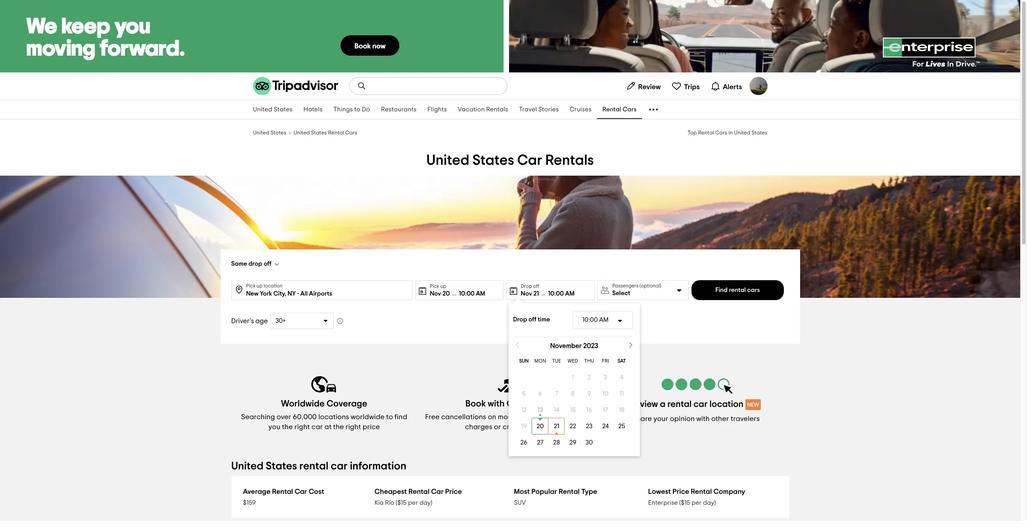 Task type: describe. For each thing, give the bounding box(es) containing it.
2 horizontal spatial cars
[[715, 130, 727, 135]]

travel
[[519, 106, 537, 113]]

24
[[602, 423, 609, 430]]

advertisement region
[[0, 0, 1020, 72]]

rental for information
[[299, 461, 328, 472]]

2 horizontal spatial 10:00
[[582, 317, 598, 323]]

average
[[243, 488, 270, 495]]

10:00 for 21
[[548, 291, 564, 297]]

things
[[333, 106, 353, 113]]

2 price from the left
[[672, 488, 689, 495]]

driver's age
[[231, 318, 268, 324]]

nov 21
[[521, 291, 539, 297]]

over
[[277, 413, 291, 421]]

0 horizontal spatial to
[[354, 106, 360, 113]]

rental right the average
[[272, 488, 293, 495]]

new
[[747, 402, 759, 408]]

3
[[604, 375, 607, 381]]

car for cost
[[295, 488, 307, 495]]

nov for nov 21
[[521, 291, 532, 297]]

lowest price rental company
[[648, 488, 745, 495]]

up for drop off
[[257, 283, 263, 288]]

coverage
[[327, 399, 367, 408]]

vacation rentals
[[458, 106, 508, 113]]

14
[[554, 407, 559, 413]]

to inside searching over 60,000 locations worldwide to find you the right car at the right price
[[386, 413, 393, 421]]

thu nov 09 2023 cell
[[581, 386, 597, 402]]

car for price
[[431, 488, 444, 495]]

1 per from the left
[[408, 500, 418, 506]]

lowest
[[648, 488, 671, 495]]

wed nov 01 2023 cell
[[565, 370, 581, 386]]

vacation
[[458, 106, 485, 113]]

hotels
[[303, 106, 323, 113]]

7
[[555, 391, 558, 397]]

am for 20
[[476, 291, 485, 297]]

29
[[569, 440, 576, 446]]

rental right the top
[[698, 130, 714, 135]]

most
[[514, 488, 530, 495]]

nov 20
[[430, 291, 450, 297]]

nov for nov 20
[[430, 291, 441, 297]]

alerts
[[723, 83, 742, 90]]

2 day) from the left
[[703, 500, 716, 506]]

10:00 am for nov 20
[[459, 291, 485, 297]]

2 ($15 from the left
[[679, 500, 690, 506]]

flights
[[427, 106, 447, 113]]

tue nov 21 2023 cell
[[548, 418, 565, 435]]

21 inside cell
[[554, 423, 559, 430]]

searching over 60,000 locations worldwide to find you the right car at the right price
[[241, 413, 407, 431]]

cheapest rental car price
[[375, 488, 462, 495]]

pick up location
[[246, 283, 282, 288]]

sun nov 26 2023 cell
[[516, 435, 532, 451]]

row containing 1
[[516, 370, 630, 386]]

pick for nov 21
[[430, 284, 439, 289]]

tue nov 28 2023 cell
[[548, 435, 565, 451]]

in
[[728, 130, 733, 135]]

row containing sun
[[516, 353, 630, 370]]

searching
[[241, 413, 275, 421]]

profile picture image
[[749, 77, 767, 95]]

sat nov 18 2023 cell
[[614, 402, 630, 418]]

you
[[268, 423, 280, 431]]

sat
[[618, 359, 626, 364]]

company
[[713, 488, 745, 495]]

mon
[[534, 359, 546, 364]]

tue nov 14 2023 cell
[[548, 402, 565, 418]]

tue nov 07 2023 cell
[[548, 386, 565, 402]]

rental cars
[[602, 106, 637, 113]]

search image
[[357, 82, 366, 91]]

row containing 5
[[516, 386, 630, 402]]

9
[[587, 391, 591, 397]]

6
[[538, 391, 542, 397]]

average rental car cost
[[243, 488, 324, 495]]

cruises link
[[564, 100, 597, 119]]

tue
[[552, 359, 561, 364]]

City or Airport text field
[[246, 281, 409, 299]]

12
[[521, 407, 527, 413]]

up for nov 21
[[440, 284, 446, 289]]

cars
[[747, 287, 760, 293]]

sun
[[519, 359, 529, 364]]

hidden
[[572, 413, 595, 421]]

row containing 19
[[516, 418, 630, 435]]

1 vertical spatial with
[[696, 415, 710, 423]]

wed nov 15 2023 cell
[[565, 402, 581, 418]]

wed nov 22 2023 cell
[[565, 418, 581, 435]]

share your opinion with other travelers
[[632, 415, 760, 423]]

rental cars link
[[597, 100, 642, 119]]

rental up kia rio ($15 per day)
[[408, 488, 430, 495]]

passengers
[[612, 283, 638, 288]]

travel stories link
[[514, 100, 564, 119]]

19
[[521, 423, 527, 430]]

25
[[618, 423, 625, 430]]

november
[[550, 343, 582, 350]]

fri nov 03 2023 cell
[[597, 370, 614, 386]]

thu nov 16 2023 cell
[[581, 402, 597, 418]]

share
[[632, 415, 652, 423]]

confidence
[[507, 399, 555, 408]]

rental inside button
[[729, 287, 746, 293]]

same drop off
[[231, 261, 272, 267]]

16
[[586, 407, 592, 413]]

review link
[[622, 77, 664, 95]]

find rental cars button
[[692, 280, 784, 300]]

(optional)
[[640, 283, 661, 288]]

vacation rentals link
[[452, 100, 514, 119]]

sat nov 25 2023 cell
[[614, 418, 630, 435]]

driver's
[[231, 318, 254, 324]]

find
[[715, 287, 728, 293]]

pick for drop off
[[246, 283, 256, 288]]

review a rental car location new
[[630, 400, 759, 409]]

2 horizontal spatial am
[[599, 317, 609, 323]]

popular
[[531, 488, 557, 495]]

type
[[581, 488, 597, 495]]

top
[[688, 130, 697, 135]]

select
[[612, 290, 630, 297]]

26
[[520, 440, 527, 446]]

0 vertical spatial 20
[[442, 291, 450, 297]]

10:00 for 20
[[459, 291, 475, 297]]

free
[[425, 413, 440, 421]]

united states rental car information
[[231, 461, 406, 472]]

11
[[620, 391, 624, 397]]

thu nov 02 2023 cell
[[581, 370, 597, 386]]

time
[[538, 317, 550, 323]]

suv
[[514, 500, 526, 506]]

1 ($15 from the left
[[396, 500, 407, 506]]

do
[[362, 106, 370, 113]]

review for review a rental car location new
[[630, 400, 658, 409]]

kia rio ($15 per day)
[[375, 500, 432, 506]]

tripadvisor image
[[253, 77, 338, 95]]

1 united states from the top
[[253, 106, 293, 113]]

worldwide coverage
[[281, 399, 367, 408]]

enterprise ($15 per day)
[[648, 500, 716, 506]]

at
[[324, 423, 332, 431]]

most popular rental type
[[514, 488, 597, 495]]

60,000
[[293, 413, 317, 421]]

charges
[[465, 423, 492, 431]]

1
[[572, 375, 574, 381]]

row containing 12
[[516, 402, 630, 418]]

mon nov 06 2023 cell
[[532, 386, 548, 402]]



Task type: vqa. For each thing, say whether or not it's contained in the screenshot.


Task type: locate. For each thing, give the bounding box(es) containing it.
0 horizontal spatial car
[[295, 488, 307, 495]]

1 horizontal spatial car
[[331, 461, 348, 472]]

am right nov 21
[[565, 291, 574, 297]]

1 nov from the left
[[430, 291, 441, 297]]

drop up nov 21
[[521, 284, 532, 289]]

book with confidence
[[465, 399, 555, 408]]

10
[[602, 391, 609, 397]]

17
[[603, 407, 608, 413]]

1 vertical spatial car
[[311, 423, 323, 431]]

or
[[494, 423, 501, 431]]

0 horizontal spatial 21
[[533, 291, 539, 297]]

($15 down lowest price rental company
[[679, 500, 690, 506]]

car for information
[[331, 461, 348, 472]]

1 horizontal spatial car
[[431, 488, 444, 495]]

row group
[[516, 370, 633, 451]]

10:00 am up 2023
[[582, 317, 609, 323]]

pick down same drop off
[[246, 283, 256, 288]]

states
[[274, 106, 293, 113], [270, 130, 286, 135], [311, 130, 327, 135], [752, 130, 767, 135], [472, 153, 514, 168], [266, 461, 297, 472]]

trips
[[684, 83, 700, 90]]

nov down pick up
[[430, 291, 441, 297]]

per down cheapest rental car price
[[408, 500, 418, 506]]

30+
[[276, 318, 286, 324]]

am up the 'fri'
[[599, 317, 609, 323]]

1 horizontal spatial 21
[[554, 423, 559, 430]]

0 vertical spatial united states link
[[247, 100, 298, 119]]

cruises
[[570, 106, 592, 113]]

rentals inside vacation rentals link
[[486, 106, 508, 113]]

0 horizontal spatial the
[[282, 423, 293, 431]]

restaurants link
[[376, 100, 422, 119]]

enterprise
[[648, 500, 678, 506]]

united states
[[253, 106, 293, 113], [253, 130, 286, 135]]

review up share
[[630, 400, 658, 409]]

2 horizontal spatial 10:00 am
[[582, 317, 609, 323]]

1 horizontal spatial right
[[346, 423, 361, 431]]

mon nov 13 2023 cell
[[532, 402, 548, 418]]

($15
[[396, 500, 407, 506], [679, 500, 690, 506]]

up
[[257, 283, 263, 288], [440, 284, 446, 289]]

mon nov 20 2023 cell
[[532, 418, 548, 435]]

price
[[445, 488, 462, 495], [672, 488, 689, 495]]

0 horizontal spatial 10:00
[[459, 291, 475, 297]]

to left find
[[386, 413, 393, 421]]

row containing 26
[[516, 435, 630, 451]]

0 vertical spatial car
[[694, 400, 708, 409]]

1 horizontal spatial ($15
[[679, 500, 690, 506]]

location up other
[[710, 400, 744, 409]]

thu nov 23 2023 cell
[[581, 418, 597, 435]]

2 pick from the left
[[430, 284, 439, 289]]

1 horizontal spatial nov
[[521, 291, 532, 297]]

fri nov 17 2023 cell
[[597, 402, 614, 418]]

1 vertical spatial united states
[[253, 130, 286, 135]]

mon nov 27 2023 cell
[[532, 435, 548, 451]]

1 horizontal spatial rental
[[667, 400, 692, 409]]

2 horizontal spatial car
[[694, 400, 708, 409]]

day) down cheapest rental car price
[[419, 500, 432, 506]]

0 horizontal spatial 20
[[442, 291, 450, 297]]

location down same drop off
[[264, 283, 282, 288]]

right down worldwide
[[346, 423, 361, 431]]

flights link
[[422, 100, 452, 119]]

1 horizontal spatial with
[[696, 415, 710, 423]]

1 vertical spatial drop
[[513, 317, 527, 323]]

2 vertical spatial car
[[331, 461, 348, 472]]

0 horizontal spatial nov
[[430, 291, 441, 297]]

1 up from the left
[[257, 283, 263, 288]]

sat nov 04 2023 cell
[[614, 370, 630, 386]]

20 down pick up
[[442, 291, 450, 297]]

1 horizontal spatial day)
[[703, 500, 716, 506]]

bookings
[[515, 413, 546, 421]]

sun nov 12 2023 cell
[[516, 402, 532, 418]]

1 horizontal spatial 10:00 am
[[548, 291, 574, 297]]

pick up nov 20
[[430, 284, 439, 289]]

rental up enterprise ($15 per day)
[[691, 488, 712, 495]]

1 horizontal spatial am
[[565, 291, 574, 297]]

1 vertical spatial 21
[[554, 423, 559, 430]]

10:00 right nov 20
[[459, 291, 475, 297]]

0 horizontal spatial pick
[[246, 283, 256, 288]]

0 horizontal spatial location
[[264, 283, 282, 288]]

drop off
[[521, 284, 539, 289]]

1 vertical spatial to
[[386, 413, 393, 421]]

0 horizontal spatial per
[[408, 500, 418, 506]]

1 horizontal spatial to
[[386, 413, 393, 421]]

the right at
[[333, 423, 344, 431]]

pick
[[246, 283, 256, 288], [430, 284, 439, 289]]

1 pick from the left
[[246, 283, 256, 288]]

2 vertical spatial rental
[[299, 461, 328, 472]]

0 vertical spatial united states
[[253, 106, 293, 113]]

rio
[[385, 500, 394, 506]]

off right drop
[[264, 261, 272, 267]]

drop
[[248, 261, 262, 267]]

2 up from the left
[[440, 284, 446, 289]]

1 vertical spatial 20
[[537, 423, 544, 430]]

3 row from the top
[[516, 386, 630, 402]]

age
[[255, 318, 268, 324]]

drop off time
[[513, 317, 550, 323]]

20 inside cell
[[537, 423, 544, 430]]

1 horizontal spatial price
[[672, 488, 689, 495]]

0 horizontal spatial am
[[476, 291, 485, 297]]

find rental cars
[[715, 287, 760, 293]]

rental right the cruises link on the right top of the page
[[602, 106, 621, 113]]

november 2023 grid
[[509, 343, 640, 451]]

1 horizontal spatial per
[[692, 500, 702, 506]]

0 horizontal spatial rental
[[299, 461, 328, 472]]

car for rentals
[[517, 153, 542, 168]]

1 horizontal spatial 10:00
[[548, 291, 564, 297]]

20 down the 'bookings'
[[537, 423, 544, 430]]

2 vertical spatial off
[[528, 317, 536, 323]]

30
[[586, 440, 593, 446]]

cars inside "link"
[[623, 106, 637, 113]]

row group containing 1
[[516, 370, 633, 451]]

same
[[231, 261, 247, 267]]

1 vertical spatial rental
[[667, 400, 692, 409]]

nov
[[430, 291, 441, 297], [521, 291, 532, 297]]

0 horizontal spatial 10:00 am
[[459, 291, 485, 297]]

car left at
[[311, 423, 323, 431]]

drop for drop off
[[521, 284, 532, 289]]

car for location
[[694, 400, 708, 409]]

review left trips link
[[638, 83, 661, 90]]

0 vertical spatial rentals
[[486, 106, 508, 113]]

nov down drop off
[[521, 291, 532, 297]]

no
[[562, 413, 570, 421]]

1 right from the left
[[294, 423, 310, 431]]

1 day) from the left
[[419, 500, 432, 506]]

1 the from the left
[[282, 423, 293, 431]]

up up nov 20
[[440, 284, 446, 289]]

2 nov from the left
[[521, 291, 532, 297]]

review
[[638, 83, 661, 90], [630, 400, 658, 409]]

with up on
[[488, 399, 505, 408]]

things to do
[[333, 106, 370, 113]]

20
[[442, 291, 450, 297], [537, 423, 544, 430]]

locations
[[318, 413, 349, 421]]

thu nov 30 2023 cell
[[581, 435, 597, 451]]

4 row from the top
[[516, 402, 630, 418]]

15
[[570, 407, 576, 413]]

0 horizontal spatial car
[[311, 423, 323, 431]]

off for drop off
[[533, 284, 539, 289]]

with down review a rental car location new
[[696, 415, 710, 423]]

car
[[517, 153, 542, 168], [295, 488, 307, 495], [431, 488, 444, 495]]

0 horizontal spatial cars
[[345, 130, 357, 135]]

0 vertical spatial 21
[[533, 291, 539, 297]]

cost
[[309, 488, 324, 495]]

find
[[395, 413, 407, 421]]

cars down review link
[[623, 106, 637, 113]]

0 horizontal spatial with
[[488, 399, 505, 408]]

wed nov 29 2023 cell
[[565, 435, 581, 451]]

1 row from the top
[[516, 353, 630, 370]]

1 vertical spatial review
[[630, 400, 658, 409]]

0 vertical spatial off
[[264, 261, 272, 267]]

0 horizontal spatial price
[[445, 488, 462, 495]]

your
[[654, 415, 668, 423]]

0 vertical spatial review
[[638, 83, 661, 90]]

per down lowest price rental company
[[692, 500, 702, 506]]

thu
[[584, 359, 594, 364]]

1 vertical spatial united states link
[[253, 129, 286, 136]]

off up nov 21
[[533, 284, 539, 289]]

fri
[[602, 359, 609, 364]]

27
[[537, 440, 544, 446]]

sun nov 05 2023 cell
[[516, 386, 532, 402]]

card
[[524, 423, 540, 431]]

1 horizontal spatial the
[[333, 423, 344, 431]]

0 vertical spatial location
[[264, 283, 282, 288]]

row
[[516, 353, 630, 370], [516, 370, 630, 386], [516, 386, 630, 402], [516, 402, 630, 418], [516, 418, 630, 435], [516, 435, 630, 451]]

passengers (optional) select
[[612, 283, 661, 297]]

worldwide
[[281, 399, 325, 408]]

10:00 up 2023
[[582, 317, 598, 323]]

5
[[522, 391, 526, 397]]

0 vertical spatial to
[[354, 106, 360, 113]]

1 vertical spatial location
[[710, 400, 744, 409]]

1 horizontal spatial up
[[440, 284, 446, 289]]

1 horizontal spatial 20
[[537, 423, 544, 430]]

2 the from the left
[[333, 423, 344, 431]]

right down 60,000
[[294, 423, 310, 431]]

0 vertical spatial drop
[[521, 284, 532, 289]]

rental for location
[[667, 400, 692, 409]]

am for 21
[[565, 291, 574, 297]]

sun nov 19 2023 cell
[[516, 418, 532, 435]]

drop left time
[[513, 317, 527, 323]]

car
[[694, 400, 708, 409], [311, 423, 323, 431], [331, 461, 348, 472]]

cars down things to do link
[[345, 130, 357, 135]]

13
[[537, 407, 543, 413]]

0 horizontal spatial ($15
[[396, 500, 407, 506]]

car inside searching over 60,000 locations worldwide to find you the right car at the right price
[[311, 423, 323, 431]]

wed
[[568, 359, 578, 364]]

1 horizontal spatial cars
[[623, 106, 637, 113]]

to left do
[[354, 106, 360, 113]]

review for review
[[638, 83, 661, 90]]

rental left type
[[559, 488, 580, 495]]

rental down 'things'
[[328, 130, 344, 135]]

november 2023
[[550, 343, 598, 350]]

1 vertical spatial off
[[533, 284, 539, 289]]

fri nov 24 2023 cell
[[597, 418, 614, 435]]

up down drop
[[257, 283, 263, 288]]

cars left 'in'
[[715, 130, 727, 135]]

sat nov 11 2023 cell
[[614, 386, 630, 402]]

0 horizontal spatial up
[[257, 283, 263, 288]]

off
[[264, 261, 272, 267], [533, 284, 539, 289], [528, 317, 536, 323]]

1 horizontal spatial rentals
[[545, 153, 594, 168]]

worldwide
[[351, 413, 385, 421]]

united states car rentals
[[426, 153, 594, 168]]

rental inside "link"
[[602, 106, 621, 113]]

10:00 right nov 21
[[548, 291, 564, 297]]

rental up opinion
[[667, 400, 692, 409]]

10:00 am right nov 21
[[548, 291, 574, 297]]

row group inside november 2023 grid
[[516, 370, 633, 451]]

1 horizontal spatial pick
[[430, 284, 439, 289]]

fri nov 10 2023 cell
[[597, 386, 614, 402]]

things to do link
[[328, 100, 376, 119]]

car up the share your opinion with other travelers
[[694, 400, 708, 409]]

drop for drop off time
[[513, 317, 527, 323]]

the
[[282, 423, 293, 431], [333, 423, 344, 431]]

rental
[[729, 287, 746, 293], [667, 400, 692, 409], [299, 461, 328, 472]]

day) down lowest price rental company
[[703, 500, 716, 506]]

rental right find on the right
[[729, 287, 746, 293]]

am right nov 20
[[476, 291, 485, 297]]

rental
[[602, 106, 621, 113], [328, 130, 344, 135], [698, 130, 714, 135], [272, 488, 293, 495], [408, 488, 430, 495], [559, 488, 580, 495], [691, 488, 712, 495]]

am
[[476, 291, 485, 297], [565, 291, 574, 297], [599, 317, 609, 323]]

0 vertical spatial with
[[488, 399, 505, 408]]

cars
[[623, 106, 637, 113], [345, 130, 357, 135], [715, 130, 727, 135]]

8
[[571, 391, 575, 397]]

21 down drop off
[[533, 291, 539, 297]]

rental up cost
[[299, 461, 328, 472]]

1 horizontal spatial location
[[710, 400, 744, 409]]

day)
[[419, 500, 432, 506], [703, 500, 716, 506]]

2 horizontal spatial rental
[[729, 287, 746, 293]]

top rental cars in united states
[[688, 130, 767, 135]]

price
[[363, 423, 380, 431]]

0 horizontal spatial right
[[294, 423, 310, 431]]

off left time
[[528, 317, 536, 323]]

5 row from the top
[[516, 418, 630, 435]]

2 horizontal spatial car
[[517, 153, 542, 168]]

($15 right rio
[[396, 500, 407, 506]]

2 per from the left
[[692, 500, 702, 506]]

2 row from the top
[[516, 370, 630, 386]]

2
[[587, 375, 591, 381]]

None search field
[[350, 78, 507, 94]]

10:00 am for nov 21
[[548, 291, 574, 297]]

2 united states from the top
[[253, 130, 286, 135]]

10:00 am right nov 20
[[459, 291, 485, 297]]

0 horizontal spatial rentals
[[486, 106, 508, 113]]

6 row from the top
[[516, 435, 630, 451]]

4
[[620, 375, 623, 381]]

off for drop off time
[[528, 317, 536, 323]]

21 down and
[[554, 423, 559, 430]]

1 vertical spatial rentals
[[545, 153, 594, 168]]

other
[[711, 415, 729, 423]]

0 vertical spatial rental
[[729, 287, 746, 293]]

0 horizontal spatial day)
[[419, 500, 432, 506]]

18
[[619, 407, 625, 413]]

the down over
[[282, 423, 293, 431]]

1 price from the left
[[445, 488, 462, 495]]

travel stories
[[519, 106, 559, 113]]

alerts link
[[707, 77, 746, 95]]

2 right from the left
[[346, 423, 361, 431]]

wed nov 08 2023 cell
[[565, 386, 581, 402]]

car left "information"
[[331, 461, 348, 472]]

23
[[586, 423, 593, 430]]

information
[[350, 461, 406, 472]]



